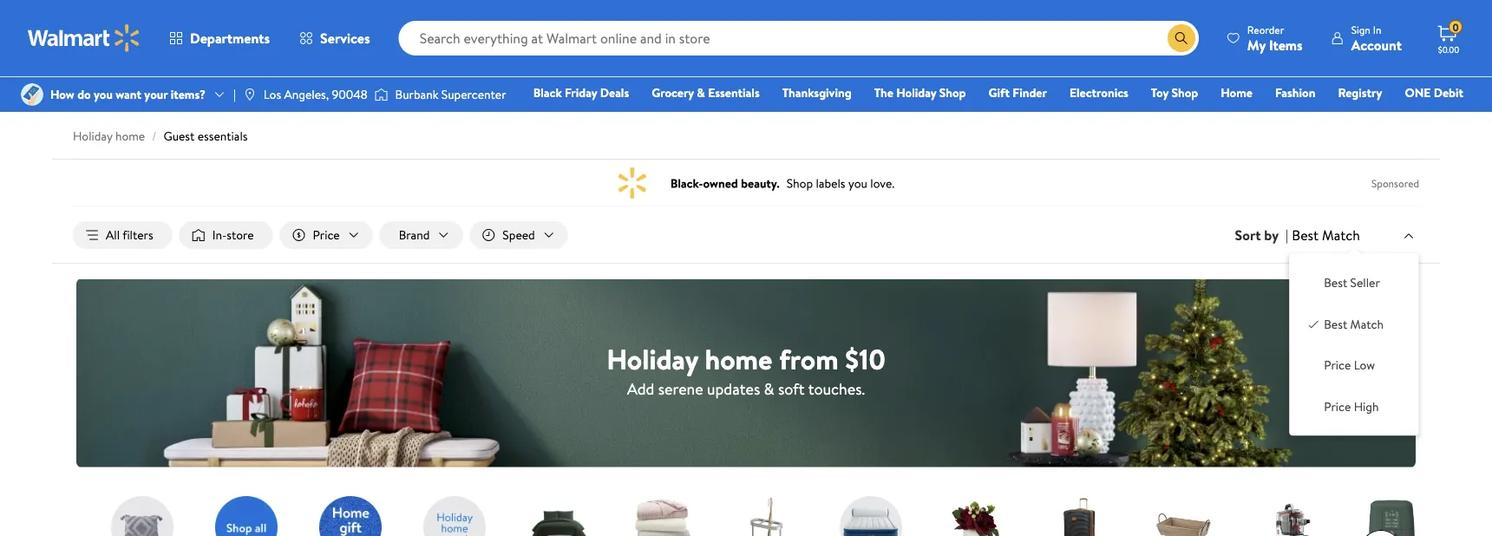 Task type: describe. For each thing, give the bounding box(es) containing it.
thanksgiving
[[783, 84, 852, 101]]

holiday for from
[[607, 340, 699, 378]]

shop inside 'link'
[[940, 84, 966, 101]]

sign in account
[[1352, 22, 1403, 54]]

in-
[[212, 227, 227, 243]]

1 vertical spatial best
[[1325, 274, 1348, 291]]

do
[[77, 86, 91, 103]]

holiday home from $10. image
[[76, 279, 1416, 467]]

decor image
[[944, 497, 1007, 536]]

| inside sort and filter section element
[[1286, 226, 1289, 245]]

los angeles, 90048
[[264, 86, 368, 103]]

touches.
[[809, 378, 865, 400]]

all filters
[[106, 227, 153, 243]]

price button
[[280, 221, 373, 249]]

black friday deals link
[[526, 83, 637, 102]]

friday
[[565, 84, 597, 101]]

reorder
[[1248, 22, 1285, 37]]

in-store
[[212, 227, 254, 243]]

in-store button
[[179, 221, 273, 249]]

price high
[[1325, 398, 1380, 415]]

gift finder image
[[319, 497, 382, 536]]

brand button
[[380, 221, 463, 249]]

deals
[[600, 84, 629, 101]]

black
[[534, 84, 562, 101]]

price for price
[[313, 227, 340, 243]]

departments
[[190, 29, 270, 48]]

price low
[[1325, 357, 1376, 374]]

gift
[[989, 84, 1010, 101]]

your
[[144, 86, 168, 103]]

electronics link
[[1062, 83, 1137, 102]]

supercenter
[[442, 86, 506, 103]]

speed
[[503, 227, 535, 243]]

holiday home / guest essentials
[[73, 128, 248, 145]]

toy shop link
[[1144, 83, 1207, 102]]

shop all holiday home image
[[424, 497, 486, 536]]

speed button
[[470, 221, 568, 249]]

decorative storage image
[[1153, 497, 1215, 536]]

90048
[[332, 86, 368, 103]]

2 vertical spatial best
[[1325, 316, 1348, 333]]

updates
[[707, 378, 761, 400]]

$0.00
[[1439, 43, 1460, 55]]

high
[[1355, 398, 1380, 415]]

want
[[116, 86, 141, 103]]

kitchen image
[[1361, 497, 1423, 536]]

services
[[320, 29, 370, 48]]

/
[[152, 128, 157, 145]]

next slide for chipmodulewithimages list image
[[1361, 530, 1403, 536]]

gift finder
[[989, 84, 1047, 101]]

Best Match radio
[[1307, 316, 1321, 330]]

fashion link
[[1268, 83, 1324, 102]]

price for price low
[[1325, 357, 1352, 374]]

my
[[1248, 35, 1266, 54]]

how do you want your items?
[[50, 86, 206, 103]]

toy
[[1152, 84, 1169, 101]]

one debit link
[[1398, 83, 1472, 102]]

the holiday shop
[[875, 84, 966, 101]]

grocery & essentials
[[652, 84, 760, 101]]

one debit walmart+
[[1405, 84, 1464, 125]]

essentials
[[198, 128, 248, 145]]

store
[[227, 227, 254, 243]]

best seller
[[1325, 274, 1381, 291]]

walmart image
[[28, 24, 141, 52]]

thanksgiving link
[[775, 83, 860, 102]]

search icon image
[[1175, 31, 1189, 45]]

burbank supercenter
[[395, 86, 506, 103]]

toy shop
[[1152, 84, 1199, 101]]

bathroom image
[[736, 497, 798, 536]]

guest
[[164, 128, 195, 145]]

1 vertical spatial best match
[[1325, 316, 1384, 333]]

walmart+
[[1412, 108, 1464, 125]]

brand
[[399, 227, 430, 243]]

0
[[1453, 20, 1459, 34]]

& inside holiday home from $10 add serene updates & soft touches.
[[764, 378, 775, 400]]

soft
[[778, 378, 805, 400]]

registry link
[[1331, 83, 1391, 102]]

best inside popup button
[[1293, 226, 1319, 245]]

you
[[94, 86, 113, 103]]

Walmart Site-Wide search field
[[399, 21, 1199, 56]]

sort and filter section element
[[52, 207, 1441, 263]]

1 vertical spatial match
[[1351, 316, 1384, 333]]



Task type: vqa. For each thing, say whether or not it's contained in the screenshot.
bottommost days
no



Task type: locate. For each thing, give the bounding box(es) containing it.
best left seller at the right bottom
[[1325, 274, 1348, 291]]

from
[[779, 340, 839, 378]]

 image for burbank supercenter
[[375, 86, 388, 103]]

 image for how do you want your items?
[[21, 83, 43, 106]]

1 vertical spatial &
[[764, 378, 775, 400]]

2 vertical spatial price
[[1325, 398, 1352, 415]]

grocery & essentials link
[[644, 83, 768, 102]]

2 shop from the left
[[1172, 84, 1199, 101]]

price
[[313, 227, 340, 243], [1325, 357, 1352, 374], [1325, 398, 1352, 415]]

0 vertical spatial price
[[313, 227, 340, 243]]

best match button
[[1289, 224, 1420, 247]]

registry
[[1339, 84, 1383, 101]]

shop left gift
[[940, 84, 966, 101]]

home left / at the top
[[115, 128, 145, 145]]

all filters button
[[73, 221, 172, 249]]

|
[[233, 86, 236, 103], [1286, 226, 1289, 245]]

1 horizontal spatial &
[[764, 378, 775, 400]]

0 horizontal spatial &
[[697, 84, 705, 101]]

0 horizontal spatial holiday
[[73, 128, 112, 145]]

0 horizontal spatial home
[[115, 128, 145, 145]]

0 horizontal spatial |
[[233, 86, 236, 103]]

shop all home image
[[111, 497, 174, 536]]

holiday down 'do'
[[73, 128, 112, 145]]

by
[[1265, 226, 1279, 245]]

in
[[1374, 22, 1382, 37]]

sort
[[1236, 226, 1261, 245]]

debit
[[1434, 84, 1464, 101]]

0 vertical spatial &
[[697, 84, 705, 101]]

serene
[[658, 378, 704, 400]]

the holiday shop link
[[867, 83, 974, 102]]

0 vertical spatial best
[[1293, 226, 1319, 245]]

finder
[[1013, 84, 1047, 101]]

2 vertical spatial holiday
[[607, 340, 699, 378]]

items
[[1270, 35, 1303, 54]]

shop right toy
[[1172, 84, 1199, 101]]

bedroom image
[[528, 497, 590, 536]]

holiday right the
[[897, 84, 937, 101]]

| left los
[[233, 86, 236, 103]]

price for price high
[[1325, 398, 1352, 415]]

best match
[[1293, 226, 1361, 245], [1325, 316, 1384, 333]]

0 vertical spatial |
[[233, 86, 236, 103]]

1 vertical spatial holiday
[[73, 128, 112, 145]]

items?
[[171, 86, 206, 103]]

0 horizontal spatial  image
[[21, 83, 43, 106]]

sort by |
[[1236, 226, 1289, 245]]

best match up best seller
[[1293, 226, 1361, 245]]

match up best seller
[[1323, 226, 1361, 245]]

holiday left updates
[[607, 340, 699, 378]]

&
[[697, 84, 705, 101], [764, 378, 775, 400]]

1 horizontal spatial |
[[1286, 226, 1289, 245]]

best match inside popup button
[[1293, 226, 1361, 245]]

0 horizontal spatial shop
[[940, 84, 966, 101]]

holiday home link
[[73, 128, 145, 145]]

option group
[[1304, 268, 1405, 422]]

sponsored
[[1372, 176, 1420, 191]]

0 vertical spatial best match
[[1293, 226, 1361, 245]]

how
[[50, 86, 74, 103]]

 image
[[21, 83, 43, 106], [375, 86, 388, 103]]

filters
[[123, 227, 153, 243]]

essentials
[[708, 84, 760, 101]]

holiday for /
[[73, 128, 112, 145]]

shop
[[940, 84, 966, 101], [1172, 84, 1199, 101]]

1 vertical spatial price
[[1325, 357, 1352, 374]]

electronics
[[1070, 84, 1129, 101]]

& right grocery in the left top of the page
[[697, 84, 705, 101]]

 image left the "how"
[[21, 83, 43, 106]]

reorder my items
[[1248, 22, 1303, 54]]

 image
[[243, 88, 257, 102]]

air mattresses image
[[840, 497, 903, 536]]

price left high
[[1325, 398, 1352, 415]]

home left soft
[[705, 340, 773, 378]]

holiday bedding image
[[632, 497, 694, 536]]

2 horizontal spatial holiday
[[897, 84, 937, 101]]

add
[[627, 378, 655, 400]]

Search search field
[[399, 21, 1199, 56]]

black friday deals
[[534, 84, 629, 101]]

price right store
[[313, 227, 340, 243]]

seller
[[1351, 274, 1381, 291]]

one
[[1405, 84, 1432, 101]]

shop all image
[[215, 497, 278, 536]]

0 vertical spatial match
[[1323, 226, 1361, 245]]

cleaning & floorcare image
[[1257, 497, 1319, 536]]

0 vertical spatial home
[[115, 128, 145, 145]]

fashion
[[1276, 84, 1316, 101]]

1 vertical spatial home
[[705, 340, 773, 378]]

 image right 90048
[[375, 86, 388, 103]]

match inside popup button
[[1323, 226, 1361, 245]]

the
[[875, 84, 894, 101]]

1 horizontal spatial home
[[705, 340, 773, 378]]

1 horizontal spatial holiday
[[607, 340, 699, 378]]

1 horizontal spatial shop
[[1172, 84, 1199, 101]]

holiday inside holiday home from $10 add serene updates & soft touches.
[[607, 340, 699, 378]]

price left low
[[1325, 357, 1352, 374]]

home
[[115, 128, 145, 145], [705, 340, 773, 378]]

| right by on the top right of page
[[1286, 226, 1289, 245]]

all
[[106, 227, 120, 243]]

match down seller at the right bottom
[[1351, 316, 1384, 333]]

home for /
[[115, 128, 145, 145]]

option group containing best seller
[[1304, 268, 1405, 422]]

departments button
[[154, 17, 285, 59]]

home link
[[1214, 83, 1261, 102]]

1 shop from the left
[[940, 84, 966, 101]]

home for from
[[705, 340, 773, 378]]

los
[[264, 86, 281, 103]]

best right by on the top right of page
[[1293, 226, 1319, 245]]

best right best match 'radio'
[[1325, 316, 1348, 333]]

home
[[1221, 84, 1253, 101]]

burbank
[[395, 86, 439, 103]]

low
[[1355, 357, 1376, 374]]

services button
[[285, 17, 385, 59]]

luggage image
[[1048, 497, 1111, 536]]

home inside holiday home from $10 add serene updates & soft touches.
[[705, 340, 773, 378]]

holiday
[[897, 84, 937, 101], [73, 128, 112, 145], [607, 340, 699, 378]]

angeles,
[[284, 86, 329, 103]]

$10
[[846, 340, 886, 378]]

1 vertical spatial |
[[1286, 226, 1289, 245]]

holiday inside 'link'
[[897, 84, 937, 101]]

best match right best match 'radio'
[[1325, 316, 1384, 333]]

grocery
[[652, 84, 694, 101]]

best
[[1293, 226, 1319, 245], [1325, 274, 1348, 291], [1325, 316, 1348, 333]]

gift finder link
[[981, 83, 1055, 102]]

& left soft
[[764, 378, 775, 400]]

0 vertical spatial holiday
[[897, 84, 937, 101]]

account
[[1352, 35, 1403, 54]]

walmart+ link
[[1405, 108, 1472, 126]]

1 horizontal spatial  image
[[375, 86, 388, 103]]

sign
[[1352, 22, 1371, 37]]

holiday home from $10 add serene updates & soft touches.
[[607, 340, 886, 400]]

price inside dropdown button
[[313, 227, 340, 243]]



